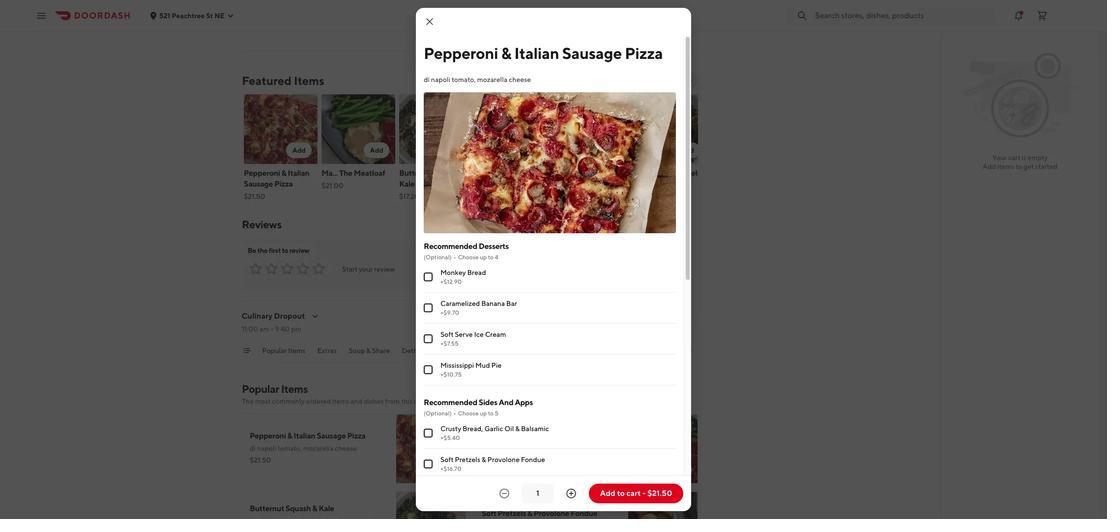 Task type: locate. For each thing, give the bounding box(es) containing it.
squash for butternut squash & kale $17.20
[[435, 169, 460, 178]]

the inside ma... the meatloaf $21.00
[[339, 169, 352, 178]]

0 horizontal spatial squash
[[285, 504, 311, 514]]

soft serve ice cream +$7.55
[[440, 331, 506, 348]]

pepperoni & italian sausage pizza image down store
[[396, 414, 466, 484]]

gravy
[[573, 445, 590, 453]]

1 vertical spatial monkey
[[440, 269, 466, 277]]

& inside crusty bread, garlic oil & balsamic +$5.40
[[515, 425, 520, 433]]

sausage inside pepperoni & italian sausage pizza di napoli tomato, mozarella cheese $21.50
[[317, 432, 346, 441]]

sausage for pepperoni & italian sausage pizza di napoli tomato, mozarella cheese $21.50
[[317, 432, 346, 441]]

recommended for recommended desserts
[[424, 242, 477, 251]]

(optional) inside 'recommended sides and apps (optional) • choose up to 5'
[[424, 410, 452, 417]]

1 up from the top
[[480, 254, 487, 261]]

add to cart - $21.50
[[600, 489, 672, 498]]

snacks
[[602, 347, 624, 355]]

items inside popular items the most commonly ordered items and dishes from this store
[[281, 383, 308, 396]]

1 vertical spatial $21.50
[[250, 457, 271, 465]]

pretzels for soft pretzels & provolone fondue +$16.70
[[455, 456, 480, 464]]

choose inside 'recommended sides and apps (optional) • choose up to 5'
[[458, 410, 479, 417]]

0 vertical spatial ma...
[[322, 169, 338, 178]]

0 vertical spatial (optional)
[[424, 254, 452, 261]]

items inside button
[[288, 347, 306, 355]]

bar
[[506, 300, 517, 308]]

0 vertical spatial butternut
[[399, 169, 434, 178]]

0 vertical spatial the
[[339, 169, 352, 178]]

2 horizontal spatial the
[[499, 432, 513, 441]]

squash inside butternut squash & kale $17.20
[[435, 169, 460, 178]]

0 horizontal spatial meatloaf
[[354, 169, 385, 178]]

review right first
[[289, 247, 309, 255]]

mississippi mud pie +$10.75
[[440, 362, 502, 379]]

2 choose from the top
[[458, 410, 479, 417]]

sausage inside pepperoni & italian sausage pizza $21.50
[[244, 179, 273, 189]]

0 horizontal spatial tomato,
[[278, 445, 302, 453]]

cheese down and
[[335, 445, 357, 453]]

1 vertical spatial $21.00
[[482, 457, 504, 465]]

dishes
[[364, 398, 384, 406]]

1 horizontal spatial bread
[[584, 169, 605, 178]]

0 vertical spatial pepperoni & italian sausage pizza image
[[244, 94, 318, 164]]

1 vertical spatial di
[[250, 445, 256, 453]]

$21.00
[[322, 182, 343, 190], [482, 457, 504, 465]]

cheese inside pepperoni & italian sausage pizza di napoli tomato, mozarella cheese $21.50
[[335, 445, 357, 453]]

2 vertical spatial items
[[281, 383, 308, 396]]

soft for soft pretzels & provolone fondue
[[482, 509, 496, 519]]

bread
[[584, 169, 605, 178], [467, 269, 486, 277]]

0 items, open order cart image
[[1036, 10, 1048, 21]]

(optional) down store
[[424, 410, 452, 417]]

1 vertical spatial popular
[[242, 383, 279, 396]]

sandwiches
[[517, 347, 554, 355]]

butternut squash & kale image
[[399, 94, 473, 164], [396, 492, 466, 520]]

0 vertical spatial items
[[294, 74, 324, 88]]

items inside popular items the most commonly ordered items and dishes from this store
[[332, 398, 349, 406]]

1 recommended from the top
[[424, 242, 477, 251]]

0 horizontal spatial di
[[250, 445, 256, 453]]

1 vertical spatial items
[[332, 398, 349, 406]]

provolone for soft pretzels & provolone fondue
[[534, 509, 569, 519]]

monkey up $12.90
[[555, 169, 583, 178]]

ma... inside ma... the meatloaf green bean, smashed potato, gravy $21.00
[[482, 432, 498, 441]]

-
[[271, 325, 274, 333], [642, 489, 646, 498]]

squash
[[435, 169, 460, 178], [285, 504, 311, 514]]

up left 4
[[480, 254, 487, 261]]

items down your
[[997, 163, 1014, 171]]

items inside your cart is empty add items to get started
[[997, 163, 1014, 171]]

start
[[342, 265, 357, 273]]

garlic
[[484, 425, 503, 433]]

1 vertical spatial bread
[[467, 269, 486, 277]]

monkey for monkey bread $12.90
[[555, 169, 583, 178]]

+$16.70
[[440, 466, 461, 473]]

+$12.90
[[440, 278, 462, 286]]

provolone for soft pretzels & provolone fondue $16.70
[[477, 179, 512, 189]]

pretzels inside soft pretzels & provolone fondue $16.70
[[493, 169, 521, 178]]

&
[[501, 44, 511, 62], [281, 169, 286, 178], [462, 169, 467, 178], [522, 169, 527, 178], [367, 347, 371, 355], [515, 425, 520, 433], [287, 432, 292, 441], [482, 456, 486, 464], [312, 504, 317, 514], [527, 509, 532, 519]]

tomato, inside pepperoni & italian sausage pizza di napoli tomato, mozarella cheese $21.50
[[278, 445, 302, 453]]

1 vertical spatial sausage
[[244, 179, 273, 189]]

provolone inside soft pretzels & provolone fondue +$16.70
[[487, 456, 520, 464]]

desserts
[[479, 242, 509, 251], [661, 347, 688, 355]]

kale for butternut squash & kale $17.20
[[399, 179, 415, 189]]

1 horizontal spatial items
[[997, 163, 1014, 171]]

1 vertical spatial choose
[[458, 410, 479, 417]]

• up monkey bread +$12.90
[[454, 254, 456, 261]]

popular
[[263, 347, 287, 355], [242, 383, 279, 396]]

the for green bean, smashed potato, gravy
[[499, 432, 513, 441]]

pretzels down the decrease quantity by 1 image
[[498, 509, 526, 519]]

2 (optional) from the top
[[424, 410, 452, 417]]

mozarella inside pepperoni & italian sausage pizza dialog
[[477, 76, 507, 84]]

recommended inside 'recommended sides and apps (optional) • choose up to 5'
[[424, 398, 477, 408]]

None checkbox
[[424, 366, 433, 375], [424, 460, 433, 469], [424, 366, 433, 375], [424, 460, 433, 469]]

0 vertical spatial di
[[424, 76, 430, 84]]

0 horizontal spatial butternut
[[250, 504, 284, 514]]

review
[[289, 247, 309, 255], [374, 265, 395, 273]]

0 vertical spatial provolone
[[477, 179, 512, 189]]

pizza
[[625, 44, 663, 62], [274, 179, 293, 189], [457, 347, 473, 355], [347, 432, 366, 441]]

next button of carousel image
[[686, 77, 694, 85]]

ma...
[[322, 169, 338, 178], [482, 432, 498, 441]]

fondue down smashed
[[521, 456, 545, 464]]

cart
[[1008, 154, 1020, 162], [626, 489, 641, 498]]

1 horizontal spatial the
[[339, 169, 352, 178]]

pizza inside pepperoni & italian sausage pizza di napoli tomato, mozarella cheese $21.50
[[347, 432, 366, 441]]

add to cart - $21.50 button
[[589, 484, 683, 504]]

• up crusty
[[454, 410, 456, 417]]

items left and
[[332, 398, 349, 406]]

1 vertical spatial the
[[242, 398, 254, 406]]

items for featured items
[[294, 74, 324, 88]]

$16.70
[[477, 193, 498, 201]]

cheese down pepperoni & italian sausage pizza
[[509, 76, 531, 84]]

0 horizontal spatial $21.00
[[322, 182, 343, 190]]

open menu image
[[35, 10, 47, 21]]

1 vertical spatial up
[[480, 410, 487, 417]]

2 vertical spatial italian
[[294, 432, 315, 441]]

pretzels up $16.70
[[493, 169, 521, 178]]

soft inside soft pretzels & provolone fondue $16.70
[[477, 169, 491, 178]]

- inside button
[[642, 489, 646, 498]]

0 vertical spatial italian
[[514, 44, 559, 62]]

1 choose from the top
[[458, 254, 479, 261]]

0 vertical spatial popular
[[263, 347, 287, 355]]

1 vertical spatial butternut
[[250, 504, 284, 514]]

1 horizontal spatial cart
[[1008, 154, 1020, 162]]

2 vertical spatial sausage
[[317, 432, 346, 441]]

soft for soft pretzels & provolone fondue $16.70
[[477, 169, 491, 178]]

recommended inside recommended desserts (optional) • choose up to 4
[[424, 242, 477, 251]]

4
[[495, 254, 498, 261]]

items
[[997, 163, 1014, 171], [332, 398, 349, 406]]

popular up most
[[242, 383, 279, 396]]

$21.00 inside ma... the meatloaf $21.00
[[322, 182, 343, 190]]

pepperoni
[[424, 44, 498, 62], [244, 169, 280, 178], [250, 432, 286, 441]]

first
[[269, 247, 281, 255]]

0 vertical spatial -
[[271, 325, 274, 333]]

bread down the "monkey bread" image
[[584, 169, 605, 178]]

0 vertical spatial pretzels
[[493, 169, 521, 178]]

add button
[[286, 143, 312, 158], [364, 143, 389, 158], [442, 143, 467, 158], [519, 143, 545, 158], [597, 143, 622, 158], [675, 143, 700, 158], [435, 463, 460, 478], [667, 463, 692, 478]]

italian
[[514, 44, 559, 62], [288, 169, 309, 178], [294, 432, 315, 441]]

butternut for butternut squash & kale $17.20
[[399, 169, 434, 178]]

sprouts
[[632, 179, 659, 189]]

green
[[482, 445, 500, 453]]

increase quantity by 1 image
[[565, 488, 577, 500]]

cart inside your cart is empty add items to get started
[[1008, 154, 1020, 162]]

choose up bread,
[[458, 410, 479, 417]]

the inside ma... the meatloaf green bean, smashed potato, gravy $21.00
[[499, 432, 513, 441]]

pretzels up +$16.70
[[455, 456, 480, 464]]

0 horizontal spatial the
[[242, 398, 254, 406]]

1 • from the top
[[454, 254, 456, 261]]

1 vertical spatial squash
[[285, 504, 311, 514]]

store
[[414, 398, 430, 406]]

ma... inside ma... the meatloaf $21.00
[[322, 169, 338, 178]]

0 horizontal spatial pepperoni & italian sausage pizza image
[[244, 94, 318, 164]]

up down sides
[[480, 410, 487, 417]]

0 horizontal spatial mozarella
[[303, 445, 333, 453]]

0 vertical spatial napoli
[[431, 76, 450, 84]]

1 vertical spatial -
[[642, 489, 646, 498]]

1 vertical spatial ma... the meatloaf image
[[628, 414, 698, 484]]

1 vertical spatial soft pretzels & provolone fondue image
[[628, 492, 698, 520]]

1 horizontal spatial $21.00
[[482, 457, 504, 465]]

0 vertical spatial $21.50
[[244, 193, 265, 201]]

up
[[480, 254, 487, 261], [480, 410, 487, 417]]

popular items
[[263, 347, 306, 355]]

napoli inside pepperoni & italian sausage pizza di napoli tomato, mozarella cheese $21.50
[[257, 445, 276, 453]]

$21.50 inside button
[[647, 489, 672, 498]]

None checkbox
[[424, 273, 433, 282], [424, 304, 433, 313], [424, 335, 433, 344], [424, 429, 433, 438], [424, 273, 433, 282], [424, 304, 433, 313], [424, 335, 433, 344], [424, 429, 433, 438]]

2 recommended from the top
[[424, 398, 477, 408]]

meatloaf inside ma... the meatloaf $21.00
[[354, 169, 385, 178]]

pizza inside dialog
[[625, 44, 663, 62]]

items down pm
[[288, 347, 306, 355]]

squash for butternut squash & kale
[[285, 504, 311, 514]]

fondue
[[514, 179, 541, 189], [521, 456, 545, 464], [571, 509, 597, 519]]

bread inside monkey bread +$12.90
[[467, 269, 486, 277]]

st
[[206, 12, 213, 19]]

butternut
[[399, 169, 434, 178], [250, 504, 284, 514]]

monkey inside monkey bread +$12.90
[[440, 269, 466, 277]]

1 vertical spatial napoli
[[257, 445, 276, 453]]

0 horizontal spatial -
[[271, 325, 274, 333]]

1 vertical spatial desserts
[[661, 347, 688, 355]]

soup
[[349, 347, 365, 355]]

0 horizontal spatial ma...
[[322, 169, 338, 178]]

up inside recommended desserts (optional) • choose up to 4
[[480, 254, 487, 261]]

(optional)
[[424, 254, 452, 261], [424, 410, 452, 417]]

monkey inside "monkey bread $12.90"
[[555, 169, 583, 178]]

butternut squash & kale $17.20
[[399, 169, 467, 201]]

napoli inside pepperoni & italian sausage pizza dialog
[[431, 76, 450, 84]]

2 vertical spatial provolone
[[534, 509, 569, 519]]

2 vertical spatial the
[[499, 432, 513, 441]]

sides
[[479, 398, 497, 408]]

popular down 11:00 am - 9:40 pm
[[263, 347, 287, 355]]

0 horizontal spatial review
[[289, 247, 309, 255]]

pizza for pepperoni & italian sausage pizza $21.50
[[274, 179, 293, 189]]

1 horizontal spatial ma...
[[482, 432, 498, 441]]

desserts up 4
[[479, 242, 509, 251]]

desserts inside recommended desserts (optional) • choose up to 4
[[479, 242, 509, 251]]

soft pretzels & provolone fondue image
[[477, 94, 551, 164], [628, 492, 698, 520]]

pizza for pepperoni & italian sausage pizza di napoli tomato, mozarella cheese $21.50
[[347, 432, 366, 441]]

0 vertical spatial •
[[454, 254, 456, 261]]

ma... the meatloaf $21.00
[[322, 169, 385, 190]]

mud
[[475, 362, 490, 370]]

kale inside butternut squash & kale $17.20
[[399, 179, 415, 189]]

soft inside soft serve ice cream +$7.55
[[440, 331, 453, 339]]

1 vertical spatial cart
[[626, 489, 641, 498]]

1 vertical spatial mozarella
[[303, 445, 333, 453]]

bread for monkey bread +$12.90
[[467, 269, 486, 277]]

popular items the most commonly ordered items and dishes from this store
[[242, 383, 430, 406]]

fondue for soft pretzels & provolone fondue +$16.70
[[521, 456, 545, 464]]

1 vertical spatial italian
[[288, 169, 309, 178]]

sausage for pepperoni & italian sausage pizza
[[562, 44, 622, 62]]

butternut inside butternut squash & kale $17.20
[[399, 169, 434, 178]]

0 vertical spatial meatloaf
[[354, 169, 385, 178]]

1 horizontal spatial -
[[642, 489, 646, 498]]

0 vertical spatial kale
[[399, 179, 415, 189]]

potato,
[[549, 445, 571, 453]]

monkey bread +$12.90
[[440, 269, 486, 286]]

0 vertical spatial recommended
[[424, 242, 477, 251]]

popular items button
[[263, 346, 306, 362]]

0 vertical spatial butternut squash & kale image
[[399, 94, 473, 164]]

pepperoni inside pepperoni & italian sausage pizza $21.50
[[244, 169, 280, 178]]

pepperoni & italian sausage pizza image
[[244, 94, 318, 164], [396, 414, 466, 484]]

1 horizontal spatial desserts
[[661, 347, 688, 355]]

1 horizontal spatial monkey
[[555, 169, 583, 178]]

2 horizontal spatial sausage
[[562, 44, 622, 62]]

pizza inside pepperoni & italian sausage pizza $21.50
[[274, 179, 293, 189]]

2 vertical spatial pepperoni
[[250, 432, 286, 441]]

monkey up +$12.90 at bottom left
[[440, 269, 466, 277]]

meatloaf inside ma... the meatloaf green bean, smashed potato, gravy $21.00
[[514, 432, 545, 441]]

provolone up $16.70
[[477, 179, 512, 189]]

pepperoni for pepperoni & italian sausage pizza di napoli tomato, mozarella cheese $21.50
[[250, 432, 286, 441]]

add button for soft pretzels & provolone fondue
[[519, 143, 545, 158]]

pizza inside button
[[457, 347, 473, 355]]

fondue inside soft pretzels & provolone fondue $16.70
[[514, 179, 541, 189]]

1 vertical spatial ma...
[[482, 432, 498, 441]]

2 • from the top
[[454, 410, 456, 417]]

culinary dropout
[[242, 312, 305, 321]]

0 vertical spatial pepperoni
[[424, 44, 498, 62]]

crusty
[[440, 425, 461, 433]]

provolone down bean,
[[487, 456, 520, 464]]

to inside button
[[617, 489, 625, 498]]

culinary
[[242, 312, 273, 321]]

items for popular items
[[288, 347, 306, 355]]

1 horizontal spatial tomato,
[[452, 76, 476, 84]]

pepperoni inside pepperoni & italian sausage pizza di napoli tomato, mozarella cheese $21.50
[[250, 432, 286, 441]]

pepperoni & italian sausage pizza image down featured items
[[244, 94, 318, 164]]

items up "commonly"
[[281, 383, 308, 396]]

1 horizontal spatial sausage
[[317, 432, 346, 441]]

detroit style pan pizza
[[402, 347, 473, 355]]

decrease quantity by 1 image
[[498, 488, 510, 500]]

0 horizontal spatial items
[[332, 398, 349, 406]]

provolone
[[477, 179, 512, 189], [487, 456, 520, 464], [534, 509, 569, 519]]

fondue for soft pretzels & provolone fondue $16.70
[[514, 179, 541, 189]]

pretzels
[[493, 169, 521, 178], [455, 456, 480, 464], [498, 509, 526, 519]]

1 vertical spatial pretzels
[[455, 456, 480, 464]]

share
[[372, 347, 390, 355]]

0 vertical spatial mozarella
[[477, 76, 507, 84]]

1 vertical spatial review
[[374, 265, 395, 273]]

0 horizontal spatial napoli
[[257, 445, 276, 453]]

0 vertical spatial monkey
[[555, 169, 583, 178]]

soft for soft serve ice cream +$7.55
[[440, 331, 453, 339]]

popular inside button
[[263, 347, 287, 355]]

2 up from the top
[[480, 410, 487, 417]]

1 vertical spatial tomato,
[[278, 445, 302, 453]]

1 vertical spatial butternut squash & kale image
[[396, 492, 466, 520]]

(optional) up +$12.90 at bottom left
[[424, 254, 452, 261]]

pretzels for soft pretzels & provolone fondue
[[498, 509, 526, 519]]

1 vertical spatial kale
[[319, 504, 334, 514]]

0 vertical spatial bread
[[584, 169, 605, 178]]

provolone inside soft pretzels & provolone fondue $16.70
[[477, 179, 512, 189]]

di
[[424, 76, 430, 84], [250, 445, 256, 453]]

0 horizontal spatial ma... the meatloaf image
[[322, 94, 395, 164]]

soft inside soft pretzels & provolone fondue +$16.70
[[440, 456, 453, 464]]

popular for popular items the most commonly ordered items and dishes from this store
[[242, 383, 279, 396]]

cheese inside pepperoni & italian sausage pizza dialog
[[509, 76, 531, 84]]

1 vertical spatial pepperoni & italian sausage pizza image
[[396, 414, 466, 484]]

add button for gochujang brussels sprouts
[[675, 143, 700, 158]]

pepperoni inside pepperoni & italian sausage pizza dialog
[[424, 44, 498, 62]]

cheese
[[509, 76, 531, 84], [335, 445, 357, 453]]

to
[[1016, 163, 1022, 171], [282, 247, 288, 255], [488, 254, 494, 261], [488, 410, 494, 417], [617, 489, 625, 498]]

2 vertical spatial fondue
[[571, 509, 597, 519]]

0 vertical spatial cheese
[[509, 76, 531, 84]]

& inside soft pretzels & provolone fondue $16.70
[[522, 169, 527, 178]]

desserts right kids
[[661, 347, 688, 355]]

italian inside pepperoni & italian sausage pizza di napoli tomato, mozarella cheese $21.50
[[294, 432, 315, 441]]

reviews
[[242, 218, 282, 231]]

1 horizontal spatial kale
[[399, 179, 415, 189]]

fondue inside soft pretzels & provolone fondue +$16.70
[[521, 456, 545, 464]]

add button for butternut squash & kale
[[442, 143, 467, 158]]

featured items heading
[[242, 73, 324, 88]]

mississippi
[[440, 362, 474, 370]]

review right "your"
[[374, 265, 395, 273]]

0 horizontal spatial cheese
[[335, 445, 357, 453]]

kids
[[636, 347, 650, 355]]

pretzels inside soft pretzels & provolone fondue +$16.70
[[455, 456, 480, 464]]

italian inside pepperoni & italian sausage pizza $21.50
[[288, 169, 309, 178]]

ordered
[[306, 398, 331, 406]]

close pepperoni & italian sausage pizza image
[[424, 16, 436, 28]]

pm
[[291, 325, 301, 333]]

provolone down current quantity is 1 number field
[[534, 509, 569, 519]]

1 vertical spatial •
[[454, 410, 456, 417]]

0 horizontal spatial soft pretzels & provolone fondue image
[[477, 94, 551, 164]]

1 horizontal spatial ma... the meatloaf image
[[628, 414, 698, 484]]

choose up monkey bread +$12.90
[[458, 254, 479, 261]]

bread inside "monkey bread $12.90"
[[584, 169, 605, 178]]

1 (optional) from the top
[[424, 254, 452, 261]]

1 vertical spatial pepperoni
[[244, 169, 280, 178]]

sausage inside dialog
[[562, 44, 622, 62]]

ma... the meatloaf image
[[322, 94, 395, 164], [628, 414, 698, 484]]

italian for pepperoni & italian sausage pizza
[[514, 44, 559, 62]]

recommended up crusty
[[424, 398, 477, 408]]

$21.00 inside ma... the meatloaf green bean, smashed potato, gravy $21.00
[[482, 457, 504, 465]]

recommended up monkey bread +$12.90
[[424, 242, 477, 251]]

fondue down the 'increase quantity by 1' image
[[571, 509, 597, 519]]

soup & share button
[[349, 346, 390, 362]]

•
[[454, 254, 456, 261], [454, 410, 456, 417]]

0 vertical spatial sausage
[[562, 44, 622, 62]]

the inside popular items the most commonly ordered items and dishes from this store
[[242, 398, 254, 406]]

1 vertical spatial (optional)
[[424, 410, 452, 417]]

fondue left $12.90
[[514, 179, 541, 189]]

& inside soft pretzels & provolone fondue +$16.70
[[482, 456, 486, 464]]

0 vertical spatial choose
[[458, 254, 479, 261]]

0 vertical spatial cart
[[1008, 154, 1020, 162]]

1 horizontal spatial di
[[424, 76, 430, 84]]

items right 'featured' at the top left
[[294, 74, 324, 88]]

popular inside popular items the most commonly ordered items and dishes from this store
[[242, 383, 279, 396]]

add button for ma... the meatloaf
[[364, 143, 389, 158]]

items inside heading
[[294, 74, 324, 88]]

bread down recommended desserts (optional) • choose up to 4
[[467, 269, 486, 277]]

italian inside pepperoni & italian sausage pizza dialog
[[514, 44, 559, 62]]



Task type: vqa. For each thing, say whether or not it's contained in the screenshot.
521 Peachtree St NE Popup Button
yes



Task type: describe. For each thing, give the bounding box(es) containing it.
ne
[[215, 12, 225, 19]]

detroit
[[402, 347, 425, 355]]

snacks button
[[602, 346, 624, 362]]

serve
[[455, 331, 473, 339]]

• inside 'recommended sides and apps (optional) • choose up to 5'
[[454, 410, 456, 417]]

recommended desserts group
[[424, 242, 676, 386]]

ma... the meatloaf green bean, smashed potato, gravy $21.00
[[482, 432, 590, 465]]

the for ma... the meatloaf
[[339, 169, 352, 178]]

cart inside button
[[626, 489, 641, 498]]

reviews link
[[242, 218, 282, 231]]

11:00 am - 9:40 pm
[[242, 325, 301, 333]]

extras
[[318, 347, 337, 355]]

be
[[248, 247, 256, 255]]

smashed
[[520, 445, 548, 453]]

521
[[159, 12, 170, 19]]

& inside button
[[367, 347, 371, 355]]

balsamic
[[521, 425, 549, 433]]

tomato, inside pepperoni & italian sausage pizza dialog
[[452, 76, 476, 84]]

$21.50 inside pepperoni & italian sausage pizza di napoli tomato, mozarella cheese $21.50
[[250, 457, 271, 465]]

scroll menu navigation right image
[[686, 347, 694, 355]]

kale for butternut squash & kale
[[319, 504, 334, 514]]

sausage for pepperoni & italian sausage pizza $21.50
[[244, 179, 273, 189]]

and
[[351, 398, 362, 406]]

to inside recommended desserts (optional) • choose up to 4
[[488, 254, 494, 261]]

mozarella inside pepperoni & italian sausage pizza di napoli tomato, mozarella cheese $21.50
[[303, 445, 333, 453]]

di napoli tomato, mozarella cheese
[[424, 76, 531, 84]]

butternut squash & kale
[[250, 504, 334, 514]]

+$7.55
[[440, 340, 458, 348]]

add button for pepperoni & italian sausage pizza
[[286, 143, 312, 158]]

up inside 'recommended sides and apps (optional) • choose up to 5'
[[480, 410, 487, 417]]

1 horizontal spatial review
[[374, 265, 395, 273]]

sandwiches button
[[517, 346, 554, 362]]

detroit style pan pizza button
[[402, 346, 473, 362]]

fondue for soft pretzels & provolone fondue
[[571, 509, 597, 519]]

choose inside recommended desserts (optional) • choose up to 4
[[458, 254, 479, 261]]

gochujang
[[632, 169, 671, 178]]

$8.60
[[632, 193, 651, 201]]

5
[[495, 410, 498, 417]]

bean,
[[501, 445, 519, 453]]

monkey for monkey bread +$12.90
[[440, 269, 466, 277]]

add inside your cart is empty add items to get started
[[983, 163, 996, 171]]

am
[[260, 325, 269, 333]]

gochujang brussels sprouts $8.60
[[632, 169, 701, 201]]

0 vertical spatial soft pretzels & provolone fondue image
[[477, 94, 551, 164]]

popular for popular items
[[263, 347, 287, 355]]

get
[[1024, 163, 1034, 171]]

crusty bread, garlic oil & balsamic +$5.40
[[440, 425, 549, 442]]

$12.90
[[555, 182, 576, 190]]

monkey bread image
[[555, 94, 628, 164]]

soft for soft pretzels & provolone fondue +$16.70
[[440, 456, 453, 464]]

your
[[359, 265, 373, 273]]

+$9.70
[[440, 309, 459, 317]]

ma... for ma... the meatloaf
[[322, 169, 338, 178]]

pretzels for soft pretzels & provolone fondue $16.70
[[493, 169, 521, 178]]

monkey bread $12.90
[[555, 169, 605, 190]]

peachtree
[[172, 12, 205, 19]]

ice
[[474, 331, 484, 339]]

pepperoni & italian sausage pizza dialog
[[416, 8, 691, 520]]

(optional) inside recommended desserts (optional) • choose up to 4
[[424, 254, 452, 261]]

1 horizontal spatial pepperoni & italian sausage pizza image
[[396, 414, 466, 484]]

is
[[1022, 154, 1026, 162]]

recommended for recommended sides and apps
[[424, 398, 477, 408]]

pepperoni for pepperoni & italian sausage pizza $21.50
[[244, 169, 280, 178]]

1 horizontal spatial soft pretzels & provolone fondue image
[[628, 492, 698, 520]]

caramelized
[[440, 300, 480, 308]]

apps
[[515, 398, 533, 408]]

Current quantity is 1 number field
[[528, 489, 548, 499]]

di inside pepperoni & italian sausage pizza di napoli tomato, mozarella cheese $21.50
[[250, 445, 256, 453]]

to inside 'recommended sides and apps (optional) • choose up to 5'
[[488, 410, 494, 417]]

$21.50 inside pepperoni & italian sausage pizza $21.50
[[244, 193, 265, 201]]

this
[[401, 398, 412, 406]]

featured
[[242, 74, 292, 88]]

pizza for pepperoni & italian sausage pizza
[[625, 44, 663, 62]]

gochujang brussels sprouts image
[[632, 94, 706, 164]]

kids button
[[636, 346, 650, 362]]

pan
[[443, 347, 455, 355]]

salads
[[485, 347, 505, 355]]

add inside button
[[600, 489, 615, 498]]

your cart is empty add items to get started
[[983, 154, 1058, 171]]

• inside recommended desserts (optional) • choose up to 4
[[454, 254, 456, 261]]

& inside butternut squash & kale $17.20
[[462, 169, 467, 178]]

soup & share
[[349, 347, 390, 355]]

add button for monkey bread
[[597, 143, 622, 158]]

0 vertical spatial ma... the meatloaf image
[[322, 94, 395, 164]]

0 vertical spatial review
[[289, 247, 309, 255]]

& inside pepperoni & italian sausage pizza di napoli tomato, mozarella cheese $21.50
[[287, 432, 292, 441]]

pepperoni for pepperoni & italian sausage pizza
[[424, 44, 498, 62]]

meatloaf for ma... the meatloaf
[[354, 169, 385, 178]]

italian for pepperoni & italian sausage pizza $21.50
[[288, 169, 309, 178]]

bread,
[[463, 425, 483, 433]]

banana
[[481, 300, 505, 308]]

pepperoni & italian sausage pizza $21.50
[[244, 169, 309, 201]]

the
[[257, 247, 268, 255]]

butternut for butternut squash & kale
[[250, 504, 284, 514]]

entrees button
[[566, 346, 590, 362]]

oil
[[505, 425, 514, 433]]

entrees
[[566, 347, 590, 355]]

empty
[[1028, 154, 1048, 162]]

soft pretzels & provolone fondue $16.70
[[477, 169, 541, 201]]

style
[[426, 347, 442, 355]]

italian for pepperoni & italian sausage pizza di napoli tomato, mozarella cheese $21.50
[[294, 432, 315, 441]]

meatloaf for green bean, smashed potato, gravy
[[514, 432, 545, 441]]

most
[[255, 398, 271, 406]]

notification bell image
[[1013, 10, 1024, 21]]

dropout
[[274, 312, 305, 321]]

& inside pepperoni & italian sausage pizza $21.50
[[281, 169, 286, 178]]

di inside pepperoni & italian sausage pizza dialog
[[424, 76, 430, 84]]

pie
[[491, 362, 502, 370]]

+$10.75
[[440, 371, 462, 379]]

commonly
[[272, 398, 305, 406]]

desserts button
[[661, 346, 688, 362]]

to inside your cart is empty add items to get started
[[1016, 163, 1022, 171]]

recommended sides and apps group
[[424, 398, 676, 520]]

from
[[385, 398, 400, 406]]

11:00
[[242, 325, 259, 333]]

start your review
[[342, 265, 395, 273]]

provolone for soft pretzels & provolone fondue +$16.70
[[487, 456, 520, 464]]

soft pretzels & provolone fondue +$16.70
[[440, 456, 545, 473]]

recommended sides and apps (optional) • choose up to 5
[[424, 398, 533, 417]]

brussels
[[672, 169, 701, 178]]

bread for monkey bread $12.90
[[584, 169, 605, 178]]

your
[[992, 154, 1007, 162]]

521 peachtree st ne button
[[149, 12, 234, 19]]

521 peachtree st ne
[[159, 12, 225, 19]]

pepperoni & italian sausage pizza di napoli tomato, mozarella cheese $21.50
[[250, 432, 366, 465]]

be the first to review
[[248, 247, 309, 255]]

ma... for green bean, smashed potato, gravy
[[482, 432, 498, 441]]

items for popular items the most commonly ordered items and dishes from this store
[[281, 383, 308, 396]]

Item Search search field
[[556, 316, 690, 327]]

salads button
[[485, 346, 505, 362]]



